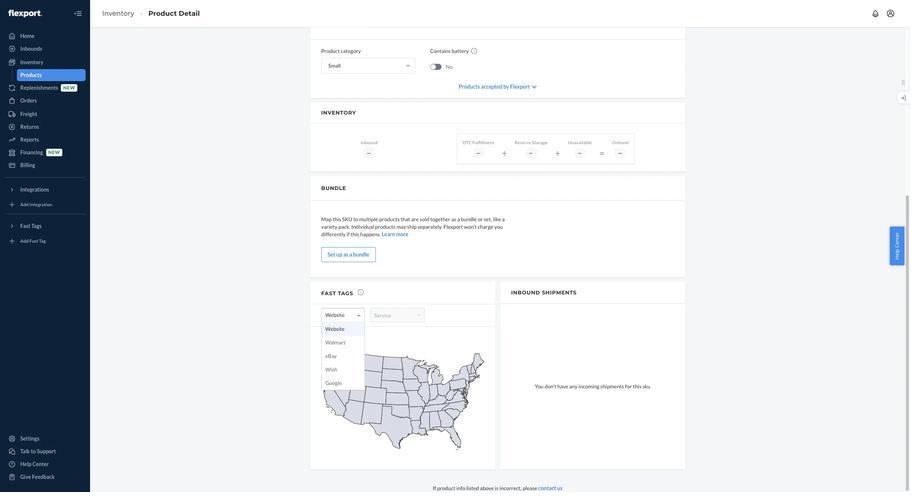 Task type: describe. For each thing, give the bounding box(es) containing it.
talk to support button
[[5, 446, 86, 458]]

incorrect,
[[500, 485, 522, 491]]

flexport logo image
[[8, 10, 42, 17]]

learn more
[[382, 231, 409, 237]]

a inside button
[[350, 251, 352, 258]]

fast inside add fast tag link
[[30, 238, 38, 244]]

as inside map this sku to multiple products that are sold together as a bundle or set, like a variety pack. individual products may ship separately. flexport won't charge you differently if this happens.
[[452, 216, 457, 222]]

fulfillment
[[473, 140, 495, 145]]

2 vertical spatial this
[[633, 383, 642, 390]]

1 horizontal spatial fast tags
[[321, 290, 354, 297]]

to inside button
[[31, 448, 36, 455]]

above
[[480, 485, 494, 491]]

help center button
[[891, 227, 905, 265]]

fast tags inside fast tags dropdown button
[[20, 223, 42, 229]]

bundle inside map this sku to multiple products that are sold together as a bundle or set, like a variety pack. individual products may ship separately. flexport won't charge you differently if this happens.
[[461, 216, 477, 222]]

add for add fast tag
[[20, 238, 29, 244]]

0 vertical spatial website option
[[326, 309, 345, 322]]

small
[[329, 62, 341, 69]]

set up as a bundle
[[328, 251, 370, 258]]

freight
[[20, 111, 37, 117]]

0 vertical spatial products
[[379, 216, 400, 222]]

contact
[[539, 485, 557, 491]]

products for products
[[20, 72, 42, 78]]

add for add integration
[[20, 202, 29, 208]]

orders link
[[5, 95, 86, 107]]

if product info listed above is incorrect, please contact us
[[433, 485, 563, 491]]

orders
[[20, 97, 37, 104]]

flexport inside map this sku to multiple products that are sold together as a bundle or set, like a variety pack. individual products may ship separately. flexport won't charge you differently if this happens.
[[444, 224, 463, 230]]

2 + from the left
[[555, 147, 561, 159]]

you
[[535, 383, 544, 390]]

product detail
[[148, 9, 200, 18]]

add integration link
[[5, 199, 86, 211]]

shipments
[[601, 383, 625, 390]]

is
[[495, 485, 499, 491]]

list box containing website
[[322, 323, 365, 390]]

1 horizontal spatial this
[[351, 231, 360, 237]]

1 vertical spatial website option
[[322, 323, 365, 336]]

info
[[457, 485, 466, 491]]

pack.
[[339, 224, 351, 230]]

settings link
[[5, 433, 86, 445]]

accepted
[[481, 84, 503, 90]]

0 vertical spatial flexport
[[510, 84, 531, 90]]

wish option
[[322, 363, 365, 377]]

― for unavailable
[[578, 150, 583, 156]]

happens.
[[361, 231, 381, 237]]

1 vertical spatial products
[[375, 224, 396, 230]]

product category
[[321, 22, 381, 29]]

contains
[[430, 48, 451, 54]]

2 horizontal spatial a
[[502, 216, 505, 222]]

are
[[412, 216, 419, 222]]

breadcrumbs navigation
[[96, 2, 206, 25]]

sku
[[342, 216, 353, 222]]

dtc fulfillment
[[463, 140, 495, 145]]

product for product category
[[321, 48, 340, 54]]

home
[[20, 33, 35, 39]]

ship
[[408, 224, 417, 230]]

or
[[478, 216, 483, 222]]

integrations button
[[5, 184, 86, 196]]

reserve
[[515, 140, 531, 145]]

unavailable
[[568, 140, 592, 145]]

help center inside button
[[894, 232, 901, 260]]

dtc
[[463, 140, 472, 145]]

add fast tag
[[20, 238, 46, 244]]

inbounds link
[[5, 43, 86, 55]]

no
[[446, 63, 453, 70]]

2 website from the top
[[326, 326, 345, 332]]

product
[[321, 22, 349, 29]]

1 vertical spatial help center
[[20, 461, 49, 467]]

contains battery
[[430, 48, 469, 54]]

have
[[558, 383, 569, 390]]

fast tags button
[[5, 220, 86, 232]]

product
[[438, 485, 456, 491]]

that
[[401, 216, 410, 222]]

feedback
[[32, 474, 55, 480]]

help inside button
[[894, 249, 901, 260]]

if
[[433, 485, 437, 491]]

1 vertical spatial center
[[32, 461, 49, 467]]

― for onhand
[[618, 150, 623, 156]]

map
[[321, 216, 332, 222]]

settings
[[20, 435, 39, 442]]

up
[[337, 251, 342, 258]]

don't
[[545, 383, 557, 390]]

more
[[396, 231, 409, 237]]

set,
[[484, 216, 492, 222]]

if
[[347, 231, 350, 237]]

center inside button
[[894, 232, 901, 248]]

map this sku to multiple products that are sold together as a bundle or set, like a variety pack. individual products may ship separately. flexport won't charge you differently if this happens.
[[321, 216, 505, 237]]

new for financing
[[48, 150, 60, 155]]

learn more button
[[382, 231, 409, 238]]

replenishments
[[20, 85, 58, 91]]

=
[[600, 147, 605, 159]]

service
[[374, 312, 391, 319]]

sold
[[420, 216, 430, 222]]

integrations
[[20, 186, 49, 193]]

1 website from the top
[[326, 312, 345, 318]]

variety
[[321, 224, 338, 230]]

inbound for inbound
[[361, 140, 378, 145]]

walmart option
[[322, 336, 365, 350]]

reports link
[[5, 134, 86, 146]]

google
[[326, 380, 342, 386]]

battery
[[452, 48, 469, 54]]

0 horizontal spatial inventory
[[20, 59, 43, 65]]

to inside map this sku to multiple products that are sold together as a bundle or set, like a variety pack. individual products may ship separately. flexport won't charge you differently if this happens.
[[354, 216, 359, 222]]



Task type: vqa. For each thing, say whether or not it's contained in the screenshot.
LIST BOX
yes



Task type: locate. For each thing, give the bounding box(es) containing it.
1 horizontal spatial as
[[452, 216, 457, 222]]

2 add from the top
[[20, 238, 29, 244]]

product up small
[[321, 48, 340, 54]]

support
[[37, 448, 56, 455]]

this right for
[[633, 383, 642, 390]]

like
[[493, 216, 501, 222]]

fast inside fast tags dropdown button
[[20, 223, 30, 229]]

any
[[570, 383, 578, 390]]

0 horizontal spatial help center
[[20, 461, 49, 467]]

― for reserve storage
[[529, 150, 534, 156]]

listed
[[467, 485, 479, 491]]

returns link
[[5, 121, 86, 133]]

0 horizontal spatial as
[[343, 251, 349, 258]]

individual
[[352, 224, 374, 230]]

0 vertical spatial products
[[20, 72, 42, 78]]

products left accepted
[[459, 84, 480, 90]]

1 vertical spatial product
[[321, 48, 340, 54]]

new down products link at the top left
[[63, 85, 75, 91]]

storage
[[532, 140, 548, 145]]

0 horizontal spatial product
[[148, 9, 177, 18]]

open notifications image
[[872, 9, 881, 18]]

2 ― from the left
[[476, 150, 481, 156]]

give feedback
[[20, 474, 55, 480]]

product for product detail
[[148, 9, 177, 18]]

0 horizontal spatial this
[[333, 216, 341, 222]]

flexport down the together
[[444, 224, 463, 230]]

won't
[[464, 224, 477, 230]]

0 vertical spatial tags
[[31, 223, 42, 229]]

this left sku
[[333, 216, 341, 222]]

product
[[148, 9, 177, 18], [321, 48, 340, 54]]

1 horizontal spatial help
[[894, 249, 901, 260]]

1 horizontal spatial +
[[555, 147, 561, 159]]

new down reports link
[[48, 150, 60, 155]]

flexport right by
[[510, 84, 531, 90]]

sku
[[643, 383, 651, 390]]

0 vertical spatial to
[[354, 216, 359, 222]]

1 horizontal spatial inventory link
[[102, 9, 134, 18]]

―
[[367, 150, 372, 156], [476, 150, 481, 156], [529, 150, 534, 156], [578, 150, 583, 156], [618, 150, 623, 156]]

― for dtc fulfillment
[[476, 150, 481, 156]]

bundle inside button
[[353, 251, 370, 258]]

0 vertical spatial inventory
[[102, 9, 134, 18]]

talk
[[20, 448, 30, 455]]

1 vertical spatial bundle
[[353, 251, 370, 258]]

set up as a bundle button
[[321, 247, 376, 262]]

0 vertical spatial add
[[20, 202, 29, 208]]

1 horizontal spatial tags
[[338, 290, 354, 297]]

0 vertical spatial inbound
[[361, 140, 378, 145]]

1 vertical spatial help
[[20, 461, 31, 467]]

returns
[[20, 124, 39, 130]]

give
[[20, 474, 31, 480]]

0 vertical spatial fast
[[20, 223, 30, 229]]

inbound shipments
[[512, 289, 577, 296]]

wish
[[326, 367, 337, 373]]

charge
[[478, 224, 494, 230]]

1 add from the top
[[20, 202, 29, 208]]

0 vertical spatial product
[[148, 9, 177, 18]]

bundle up the won't
[[461, 216, 477, 222]]

0 vertical spatial new
[[63, 85, 75, 91]]

for
[[626, 383, 632, 390]]

0 horizontal spatial inbound
[[361, 140, 378, 145]]

add integration
[[20, 202, 52, 208]]

1 horizontal spatial center
[[894, 232, 901, 248]]

add fast tag link
[[5, 235, 86, 247]]

0 horizontal spatial tags
[[31, 223, 42, 229]]

0 vertical spatial help
[[894, 249, 901, 260]]

incoming
[[579, 383, 600, 390]]

1 vertical spatial website
[[326, 326, 345, 332]]

flexport
[[510, 84, 531, 90], [444, 224, 463, 230]]

walmart
[[326, 339, 346, 346]]

1 horizontal spatial to
[[354, 216, 359, 222]]

product left detail
[[148, 9, 177, 18]]

may
[[397, 224, 407, 230]]

inbound for inbound shipments
[[512, 289, 541, 296]]

4 ― from the left
[[578, 150, 583, 156]]

website option
[[326, 309, 345, 322], [322, 323, 365, 336]]

bundle
[[461, 216, 477, 222], [353, 251, 370, 258]]

1 horizontal spatial a
[[458, 216, 460, 222]]

0 vertical spatial website
[[326, 312, 345, 318]]

list box
[[322, 323, 365, 390]]

to right the talk
[[31, 448, 36, 455]]

product detail link
[[148, 9, 200, 18]]

ebay option
[[322, 350, 365, 363]]

1 vertical spatial add
[[20, 238, 29, 244]]

products accepted by flexport
[[459, 84, 531, 90]]

1 horizontal spatial product
[[321, 48, 340, 54]]

0 vertical spatial bundle
[[461, 216, 477, 222]]

1 horizontal spatial help center
[[894, 232, 901, 260]]

1 vertical spatial fast tags
[[321, 290, 354, 297]]

products up replenishments at the left of page
[[20, 72, 42, 78]]

as right the together
[[452, 216, 457, 222]]

1 horizontal spatial flexport
[[510, 84, 531, 90]]

1 vertical spatial as
[[343, 251, 349, 258]]

2 horizontal spatial inventory
[[321, 109, 356, 116]]

reserve storage
[[515, 140, 548, 145]]

a right the together
[[458, 216, 460, 222]]

billing
[[20, 162, 35, 168]]

talk to support
[[20, 448, 56, 455]]

1 vertical spatial fast
[[30, 238, 38, 244]]

1 + from the left
[[502, 147, 508, 159]]

you don't have any incoming shipments for this sku
[[535, 383, 651, 390]]

1 horizontal spatial bundle
[[461, 216, 477, 222]]

together
[[431, 216, 451, 222]]

bundle
[[321, 185, 346, 192]]

differently
[[321, 231, 346, 237]]

us
[[558, 485, 563, 491]]

reports
[[20, 136, 39, 143]]

0 vertical spatial help center
[[894, 232, 901, 260]]

chevron down image
[[532, 85, 537, 90]]

2 horizontal spatial this
[[633, 383, 642, 390]]

as inside button
[[343, 251, 349, 258]]

0 horizontal spatial a
[[350, 251, 352, 258]]

close navigation image
[[74, 9, 83, 18]]

1 horizontal spatial products
[[459, 84, 480, 90]]

open account menu image
[[887, 9, 896, 18]]

0 horizontal spatial to
[[31, 448, 36, 455]]

products link
[[17, 69, 86, 81]]

0 horizontal spatial bundle
[[353, 251, 370, 258]]

you
[[495, 224, 503, 230]]

0 horizontal spatial help
[[20, 461, 31, 467]]

0 horizontal spatial +
[[502, 147, 508, 159]]

1 vertical spatial this
[[351, 231, 360, 237]]

inventory
[[102, 9, 134, 18], [20, 59, 43, 65], [321, 109, 356, 116]]

1 vertical spatial products
[[459, 84, 480, 90]]

a right like
[[502, 216, 505, 222]]

as right up
[[343, 251, 349, 258]]

freight link
[[5, 108, 86, 120]]

0 horizontal spatial flexport
[[444, 224, 463, 230]]

google option
[[322, 377, 365, 390]]

this right if
[[351, 231, 360, 237]]

None field
[[322, 309, 329, 322]]

shipments
[[542, 289, 577, 296]]

5 ― from the left
[[618, 150, 623, 156]]

billing link
[[5, 159, 86, 171]]

0 horizontal spatial new
[[48, 150, 60, 155]]

1 vertical spatial to
[[31, 448, 36, 455]]

1 horizontal spatial inbound
[[512, 289, 541, 296]]

0 vertical spatial inventory link
[[102, 9, 134, 18]]

0 vertical spatial as
[[452, 216, 457, 222]]

set
[[328, 251, 336, 258]]

0 horizontal spatial products
[[20, 72, 42, 78]]

a right up
[[350, 251, 352, 258]]

new for replenishments
[[63, 85, 75, 91]]

1 vertical spatial inbound
[[512, 289, 541, 296]]

add left tag
[[20, 238, 29, 244]]

tags inside fast tags dropdown button
[[31, 223, 42, 229]]

0 horizontal spatial center
[[32, 461, 49, 467]]

3 ― from the left
[[529, 150, 534, 156]]

as
[[452, 216, 457, 222], [343, 251, 349, 258]]

category
[[341, 48, 361, 54]]

learn
[[382, 231, 395, 237]]

1 vertical spatial new
[[48, 150, 60, 155]]

a
[[458, 216, 460, 222], [502, 216, 505, 222], [350, 251, 352, 258]]

0 vertical spatial fast tags
[[20, 223, 42, 229]]

inventory inside breadcrumbs "navigation"
[[102, 9, 134, 18]]

1 horizontal spatial inventory
[[102, 9, 134, 18]]

multiple
[[360, 216, 378, 222]]

0 horizontal spatial inventory link
[[5, 56, 86, 68]]

1 horizontal spatial new
[[63, 85, 75, 91]]

help center
[[894, 232, 901, 260], [20, 461, 49, 467]]

0 vertical spatial this
[[333, 216, 341, 222]]

products up may
[[379, 216, 400, 222]]

product inside breadcrumbs "navigation"
[[148, 9, 177, 18]]

give feedback button
[[5, 471, 86, 483]]

help center link
[[5, 458, 86, 470]]

― for inbound
[[367, 150, 372, 156]]

2 vertical spatial inventory
[[321, 109, 356, 116]]

financing
[[20, 149, 43, 156]]

integration
[[30, 202, 52, 208]]

separately.
[[418, 224, 443, 230]]

1 vertical spatial inventory link
[[5, 56, 86, 68]]

0 vertical spatial center
[[894, 232, 901, 248]]

detail
[[179, 9, 200, 18]]

1 vertical spatial inventory
[[20, 59, 43, 65]]

1 vertical spatial flexport
[[444, 224, 463, 230]]

tag
[[39, 238, 46, 244]]

help
[[894, 249, 901, 260], [20, 461, 31, 467]]

0 horizontal spatial fast tags
[[20, 223, 42, 229]]

category
[[351, 22, 381, 29]]

2 vertical spatial fast
[[321, 290, 336, 297]]

bundle right up
[[353, 251, 370, 258]]

to right sku
[[354, 216, 359, 222]]

fast
[[20, 223, 30, 229], [30, 238, 38, 244], [321, 290, 336, 297]]

add left integration
[[20, 202, 29, 208]]

products up learn
[[375, 224, 396, 230]]

1 vertical spatial tags
[[338, 290, 354, 297]]

onhand
[[613, 140, 629, 145]]

new
[[63, 85, 75, 91], [48, 150, 60, 155]]

inbound
[[361, 140, 378, 145], [512, 289, 541, 296]]

contact us button
[[539, 485, 563, 492]]

1 ― from the left
[[367, 150, 372, 156]]

products for products accepted by flexport
[[459, 84, 480, 90]]



